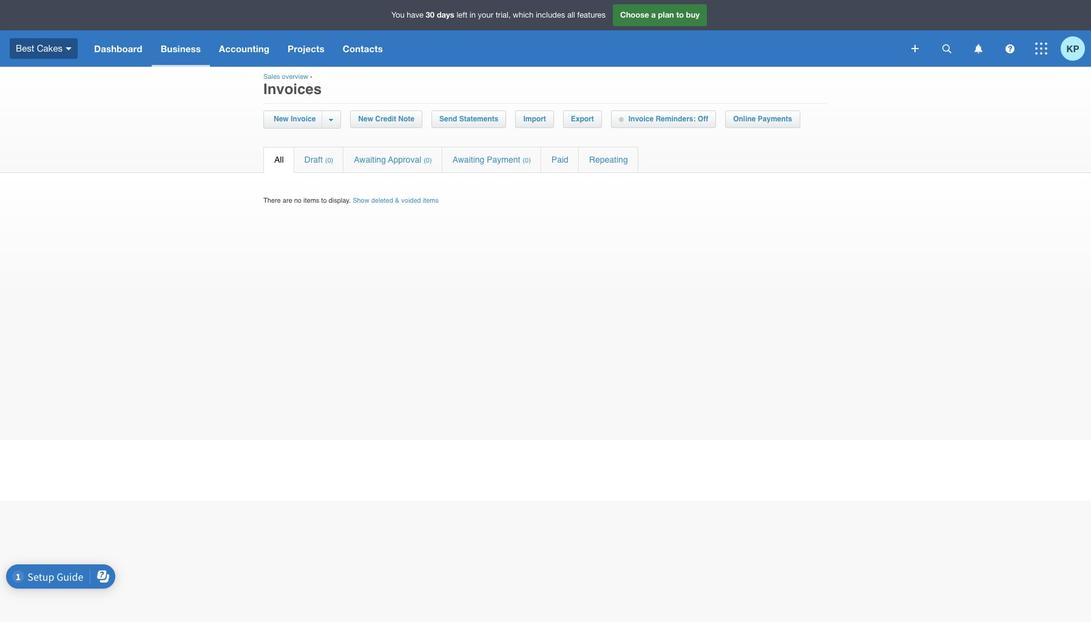 Task type: vqa. For each thing, say whether or not it's contained in the screenshot.
Reminders:
yes



Task type: describe. For each thing, give the bounding box(es) containing it.
new credit note
[[358, 115, 415, 123]]

display.
[[329, 197, 351, 205]]

dashboard link
[[85, 30, 152, 67]]

(0) inside draft (0)
[[325, 157, 333, 165]]

note
[[398, 115, 415, 123]]

payment
[[487, 155, 521, 165]]

kp
[[1067, 43, 1080, 54]]

a
[[652, 10, 656, 20]]

awaiting for awaiting payment
[[453, 155, 485, 165]]

send statements
[[440, 115, 499, 123]]

contacts
[[343, 43, 383, 54]]

there
[[263, 197, 281, 205]]

accounting button
[[210, 30, 279, 67]]

banner containing kp
[[0, 0, 1092, 67]]

accounting
[[219, 43, 270, 54]]

business button
[[152, 30, 210, 67]]

voided
[[401, 197, 421, 205]]

(0) for awaiting payment
[[523, 157, 531, 165]]

kp button
[[1061, 30, 1092, 67]]

1 invoice from the left
[[291, 115, 316, 123]]

all
[[568, 10, 575, 20]]

best cakes
[[16, 43, 63, 53]]

import
[[524, 115, 546, 123]]

repeating
[[589, 155, 628, 165]]

choose
[[620, 10, 649, 20]]

1 items from the left
[[304, 197, 320, 205]]

sales overview link
[[263, 73, 308, 81]]

choose a plan to buy
[[620, 10, 700, 20]]

online
[[733, 115, 756, 123]]

in
[[470, 10, 476, 20]]

new credit note link
[[351, 111, 422, 127]]

deleted
[[371, 197, 393, 205]]

awaiting for awaiting approval
[[354, 155, 386, 165]]

plan
[[658, 10, 674, 20]]

your
[[478, 10, 494, 20]]

0 vertical spatial to
[[677, 10, 684, 20]]

new for new credit note
[[358, 115, 373, 123]]

all link
[[264, 148, 294, 172]]

there are no items to display. show deleted & voided items
[[263, 197, 439, 205]]

0 horizontal spatial to
[[321, 197, 327, 205]]

new invoice
[[274, 115, 316, 123]]

import link
[[516, 111, 554, 127]]

payments
[[758, 115, 793, 123]]

show
[[353, 197, 370, 205]]

you
[[392, 10, 405, 20]]

invoice reminders:                                  off link
[[612, 111, 716, 127]]

(0) for awaiting approval
[[424, 157, 432, 165]]

all
[[274, 155, 284, 165]]

best cakes button
[[0, 30, 85, 67]]

business
[[161, 43, 201, 54]]

which
[[513, 10, 534, 20]]



Task type: locate. For each thing, give the bounding box(es) containing it.
draft (0)
[[304, 155, 333, 165]]

paid link
[[541, 148, 578, 172]]

0 horizontal spatial svg image
[[66, 47, 72, 50]]

cakes
[[37, 43, 63, 53]]

no
[[294, 197, 302, 205]]

(0) inside awaiting approval (0)
[[424, 157, 432, 165]]

items
[[304, 197, 320, 205], [423, 197, 439, 205]]

send
[[440, 115, 457, 123]]

3 (0) from the left
[[523, 157, 531, 165]]

svg image inside best cakes popup button
[[66, 47, 72, 50]]

sales overview › invoices
[[263, 73, 322, 98]]

items right no
[[304, 197, 320, 205]]

are
[[283, 197, 292, 205]]

to
[[677, 10, 684, 20], [321, 197, 327, 205]]

0 horizontal spatial new
[[274, 115, 289, 123]]

1 horizontal spatial new
[[358, 115, 373, 123]]

new left credit
[[358, 115, 373, 123]]

1 new from the left
[[274, 115, 289, 123]]

items right 'voided'
[[423, 197, 439, 205]]

1 awaiting from the left
[[354, 155, 386, 165]]

features
[[578, 10, 606, 20]]

svg image
[[912, 45, 919, 52], [66, 47, 72, 50]]

new invoice link
[[271, 111, 322, 127]]

2 (0) from the left
[[424, 157, 432, 165]]

statements
[[459, 115, 499, 123]]

to left display.
[[321, 197, 327, 205]]

buy
[[686, 10, 700, 20]]

(0) right approval
[[424, 157, 432, 165]]

2 awaiting from the left
[[453, 155, 485, 165]]

1 horizontal spatial to
[[677, 10, 684, 20]]

online payments
[[733, 115, 793, 123]]

2 horizontal spatial (0)
[[523, 157, 531, 165]]

invoice reminders:                                  off
[[629, 115, 709, 123]]

repeating link
[[579, 148, 638, 172]]

2 invoice from the left
[[629, 115, 654, 123]]

›
[[310, 73, 312, 81]]

credit
[[375, 115, 396, 123]]

online payments link
[[726, 111, 800, 127]]

(0)
[[325, 157, 333, 165], [424, 157, 432, 165], [523, 157, 531, 165]]

days
[[437, 10, 455, 20]]

new down invoices
[[274, 115, 289, 123]]

draft
[[304, 155, 323, 165]]

30
[[426, 10, 435, 20]]

export link
[[564, 111, 601, 127]]

sales
[[263, 73, 280, 81]]

svg image
[[1036, 42, 1048, 55], [942, 44, 952, 53], [975, 44, 983, 53], [1006, 44, 1015, 53]]

projects button
[[279, 30, 334, 67]]

paid
[[552, 155, 569, 165]]

awaiting approval (0)
[[354, 155, 432, 165]]

awaiting left payment
[[453, 155, 485, 165]]

2 items from the left
[[423, 197, 439, 205]]

&
[[395, 197, 400, 205]]

new
[[274, 115, 289, 123], [358, 115, 373, 123]]

best
[[16, 43, 34, 53]]

to left 'buy'
[[677, 10, 684, 20]]

overview
[[282, 73, 308, 81]]

includes
[[536, 10, 565, 20]]

export
[[571, 115, 594, 123]]

0 horizontal spatial awaiting
[[354, 155, 386, 165]]

banner
[[0, 0, 1092, 67]]

1 horizontal spatial items
[[423, 197, 439, 205]]

invoice left reminders:
[[629, 115, 654, 123]]

reminders:
[[656, 115, 696, 123]]

contacts button
[[334, 30, 392, 67]]

approval
[[388, 155, 422, 165]]

1 horizontal spatial awaiting
[[453, 155, 485, 165]]

awaiting
[[354, 155, 386, 165], [453, 155, 485, 165]]

1 horizontal spatial svg image
[[912, 45, 919, 52]]

0 horizontal spatial (0)
[[325, 157, 333, 165]]

send statements link
[[432, 111, 506, 127]]

invoices
[[263, 81, 322, 98]]

1 horizontal spatial invoice
[[629, 115, 654, 123]]

dashboard
[[94, 43, 142, 54]]

2 new from the left
[[358, 115, 373, 123]]

1 horizontal spatial (0)
[[424, 157, 432, 165]]

new for new invoice
[[274, 115, 289, 123]]

awaiting payment (0)
[[453, 155, 531, 165]]

1 (0) from the left
[[325, 157, 333, 165]]

off
[[698, 115, 709, 123]]

0 horizontal spatial items
[[304, 197, 320, 205]]

projects
[[288, 43, 325, 54]]

invoice down invoices
[[291, 115, 316, 123]]

0 horizontal spatial invoice
[[291, 115, 316, 123]]

left
[[457, 10, 468, 20]]

trial,
[[496, 10, 511, 20]]

invoice
[[291, 115, 316, 123], [629, 115, 654, 123]]

(0) inside awaiting payment (0)
[[523, 157, 531, 165]]

1 vertical spatial to
[[321, 197, 327, 205]]

you have 30 days left in your trial, which includes all features
[[392, 10, 606, 20]]

show deleted & voided items link
[[353, 197, 439, 205]]

(0) right payment
[[523, 157, 531, 165]]

(0) right draft on the left
[[325, 157, 333, 165]]

have
[[407, 10, 424, 20]]

awaiting left approval
[[354, 155, 386, 165]]



